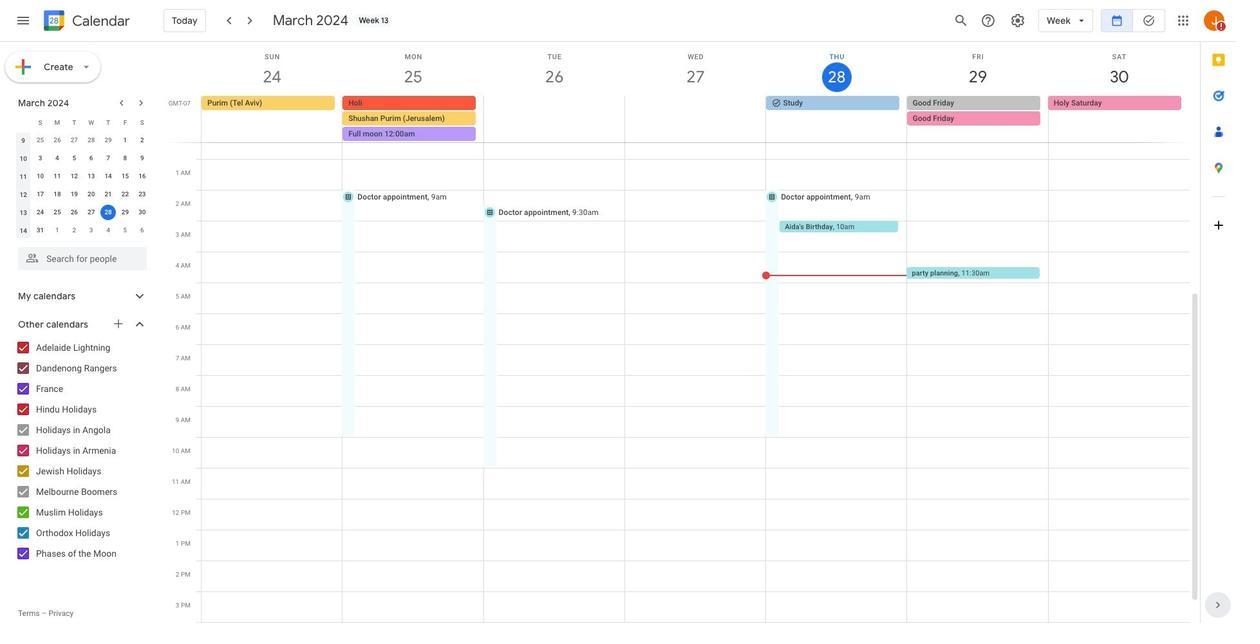 Task type: locate. For each thing, give the bounding box(es) containing it.
None search field
[[0, 242, 160, 271]]

3 element
[[33, 151, 48, 166]]

february 27 element
[[67, 133, 82, 148]]

april 1 element
[[50, 223, 65, 238]]

30 element
[[135, 205, 150, 220]]

row group
[[15, 131, 151, 240]]

grid
[[165, 42, 1201, 624]]

february 29 element
[[101, 133, 116, 148]]

7 element
[[101, 151, 116, 166]]

Search for people text field
[[26, 247, 139, 271]]

february 25 element
[[33, 133, 48, 148]]

column header inside march 2024 grid
[[15, 113, 32, 131]]

april 6 element
[[135, 223, 150, 238]]

22 element
[[118, 187, 133, 202]]

5 element
[[67, 151, 82, 166]]

18 element
[[50, 187, 65, 202]]

february 28 element
[[84, 133, 99, 148]]

april 4 element
[[101, 223, 116, 238]]

11 element
[[50, 169, 65, 184]]

tab list
[[1201, 42, 1237, 588]]

row
[[196, 96, 1201, 142], [15, 113, 151, 131], [15, 131, 151, 149], [15, 149, 151, 167], [15, 167, 151, 186], [15, 186, 151, 204], [15, 204, 151, 222], [15, 222, 151, 240]]

23 element
[[135, 187, 150, 202]]

6 element
[[84, 151, 99, 166]]

1 element
[[118, 133, 133, 148]]

calendar element
[[41, 8, 130, 36]]

31 element
[[33, 223, 48, 238]]

cell
[[343, 96, 484, 142], [484, 96, 625, 142], [625, 96, 766, 142], [907, 96, 1049, 142], [100, 204, 117, 222]]

25 element
[[50, 205, 65, 220]]

16 element
[[135, 169, 150, 184]]

other calendars list
[[3, 338, 160, 564]]

heading inside calendar element
[[70, 13, 130, 29]]

column header
[[15, 113, 32, 131]]

heading
[[70, 13, 130, 29]]

28, today element
[[101, 205, 116, 220]]



Task type: describe. For each thing, give the bounding box(es) containing it.
march 2024 grid
[[12, 113, 151, 240]]

8 element
[[118, 151, 133, 166]]

19 element
[[67, 187, 82, 202]]

april 2 element
[[67, 223, 82, 238]]

april 3 element
[[84, 223, 99, 238]]

17 element
[[33, 187, 48, 202]]

27 element
[[84, 205, 99, 220]]

20 element
[[84, 187, 99, 202]]

february 26 element
[[50, 133, 65, 148]]

row group inside march 2024 grid
[[15, 131, 151, 240]]

12 element
[[67, 169, 82, 184]]

4 element
[[50, 151, 65, 166]]

26 element
[[67, 205, 82, 220]]

13 element
[[84, 169, 99, 184]]

main drawer image
[[15, 13, 31, 28]]

cell inside march 2024 grid
[[100, 204, 117, 222]]

9 element
[[135, 151, 150, 166]]

april 5 element
[[118, 223, 133, 238]]

add other calendars image
[[112, 318, 125, 330]]

21 element
[[101, 187, 116, 202]]

2 element
[[135, 133, 150, 148]]

24 element
[[33, 205, 48, 220]]

29 element
[[118, 205, 133, 220]]

14 element
[[101, 169, 116, 184]]

10 element
[[33, 169, 48, 184]]

15 element
[[118, 169, 133, 184]]

settings menu image
[[1011, 13, 1026, 28]]



Task type: vqa. For each thing, say whether or not it's contained in the screenshot.
tab list
yes



